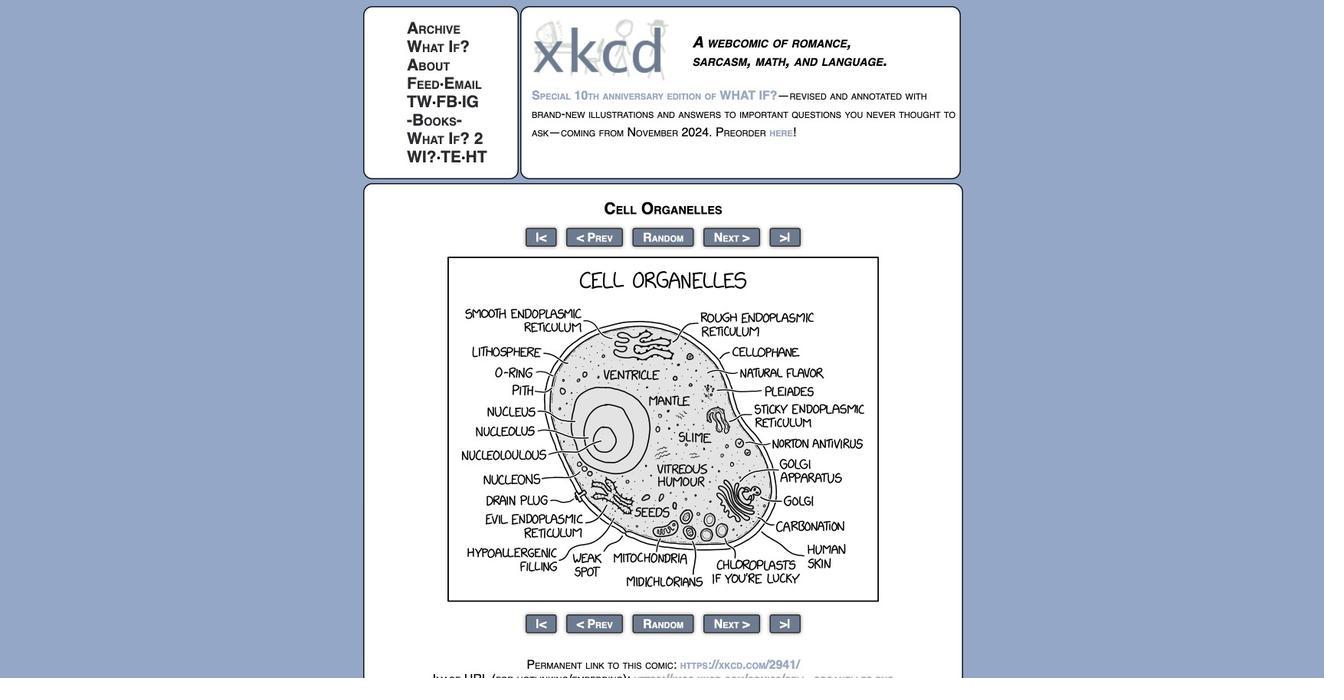 Task type: describe. For each thing, give the bounding box(es) containing it.
cell organelles image
[[448, 257, 879, 602]]

xkcd.com logo image
[[532, 18, 674, 81]]



Task type: vqa. For each thing, say whether or not it's contained in the screenshot.
Periodic Table Regions image
no



